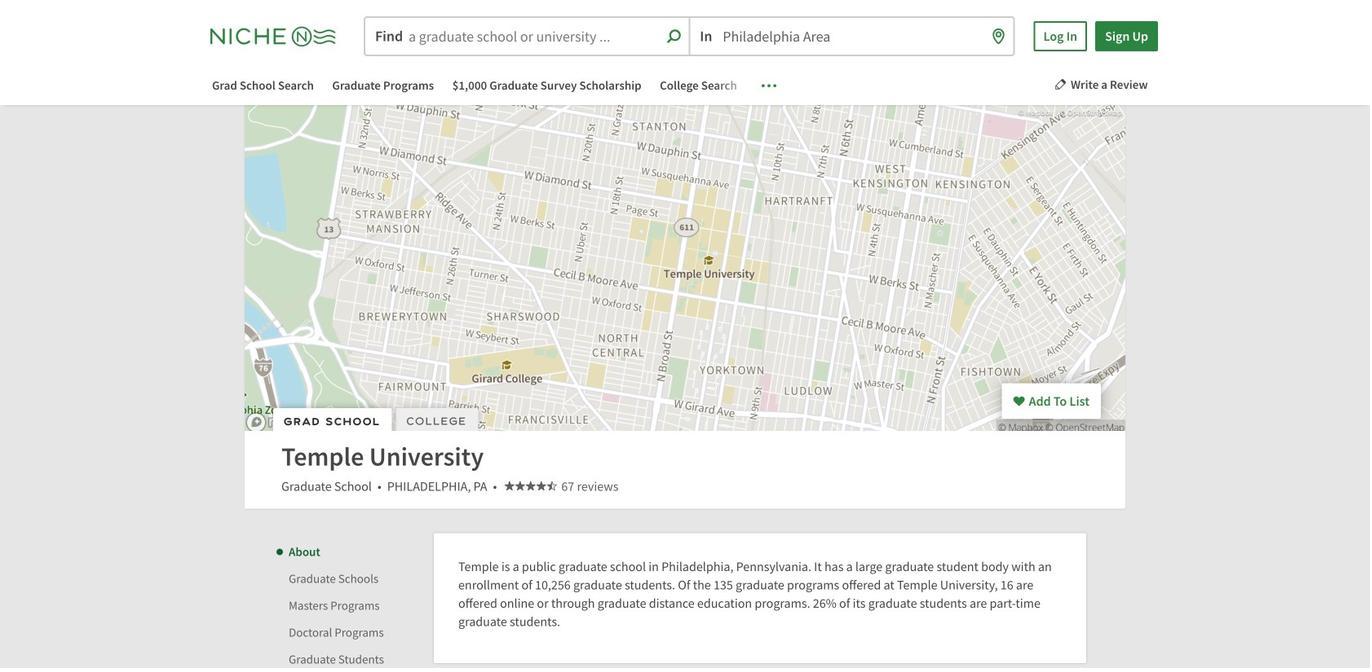 Task type: locate. For each thing, give the bounding box(es) containing it.
Philadelphia Area text field
[[690, 18, 1013, 55]]

editorial element
[[434, 534, 1086, 664]]

meatball image
[[762, 78, 776, 92]]

a graduate school or university ... text field
[[365, 18, 689, 55]]

banner links element
[[196, 75, 783, 97]]



Task type: vqa. For each thing, say whether or not it's contained in the screenshot.
profile header image
yes



Task type: describe. For each thing, give the bounding box(es) containing it.
niche home image
[[210, 22, 349, 50]]

profile header image
[[245, 105, 1125, 431]]

pencil image
[[1054, 78, 1067, 90]]



